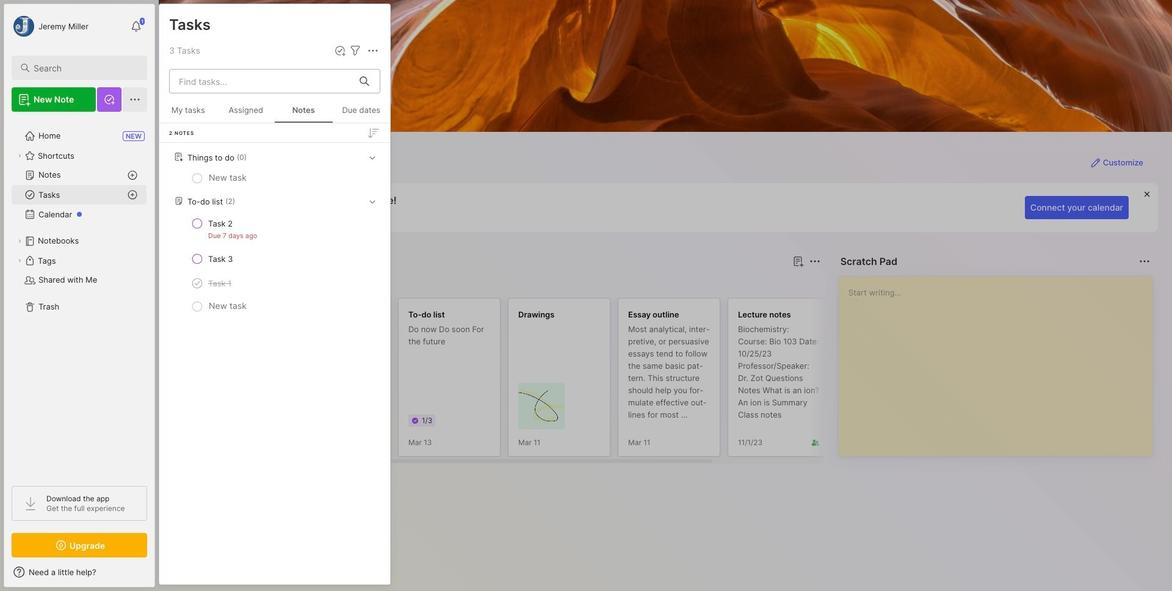 Task type: locate. For each thing, give the bounding box(es) containing it.
0 vertical spatial row
[[164, 212, 385, 245]]

1 horizontal spatial tab
[[221, 276, 271, 291]]

task 2 1 cell
[[208, 217, 233, 230]]

None search field
[[34, 60, 136, 75]]

tab list
[[181, 276, 819, 291]]

2 vertical spatial row
[[164, 272, 385, 294]]

task 1 0 cell
[[208, 277, 232, 289]]

tab
[[181, 276, 217, 291], [221, 276, 271, 291]]

1 row from the top
[[164, 212, 385, 245]]

0 horizontal spatial tab
[[181, 276, 217, 291]]

task 3 2 cell
[[208, 253, 233, 265]]

2 tab from the left
[[221, 276, 271, 291]]

3 row from the top
[[164, 272, 385, 294]]

Filter tasks field
[[348, 43, 363, 58]]

1 vertical spatial row
[[164, 248, 385, 270]]

filter tasks image
[[348, 43, 363, 58]]

more actions and view options image
[[366, 43, 380, 58]]

expand tags image
[[16, 257, 23, 264]]

row
[[164, 212, 385, 245], [164, 248, 385, 270], [164, 272, 385, 294]]

tree
[[4, 119, 154, 475]]

expand notebooks image
[[16, 238, 23, 245]]

main element
[[0, 0, 159, 591]]

row group
[[159, 123, 390, 329], [178, 298, 948, 464]]



Task type: vqa. For each thing, say whether or not it's contained in the screenshot.
Tree on the left of page inside the the Main element
no



Task type: describe. For each thing, give the bounding box(es) containing it.
1 tab from the left
[[181, 276, 217, 291]]

new task image
[[334, 45, 346, 57]]

Search text field
[[34, 62, 136, 74]]

2 row from the top
[[164, 248, 385, 270]]

click to collapse image
[[154, 568, 163, 583]]

collapse qa-tasks_sections_bynote_1 image
[[366, 195, 379, 208]]

tree inside 'main' element
[[4, 119, 154, 475]]

WHAT'S NEW field
[[4, 562, 154, 582]]

thumbnail image
[[518, 383, 565, 429]]

Start writing… text field
[[848, 277, 1152, 446]]

More actions and view options field
[[363, 43, 380, 58]]

Sort options field
[[366, 125, 380, 140]]

Account field
[[12, 14, 89, 38]]

collapse qa-tasks_sections_bynote_0 image
[[366, 152, 379, 164]]

Find tasks… text field
[[172, 71, 352, 91]]

none search field inside 'main' element
[[34, 60, 136, 75]]



